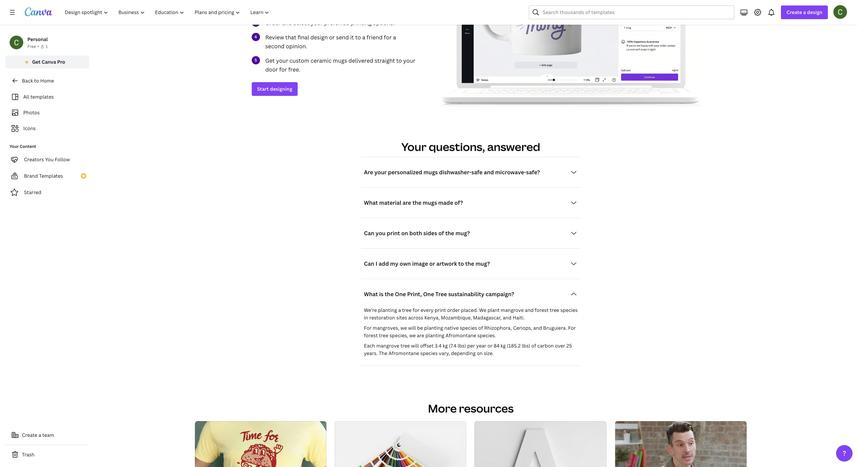 Task type: locate. For each thing, give the bounding box(es) containing it.
tree
[[436, 290, 447, 298]]

0 horizontal spatial your
[[10, 144, 19, 149]]

and left haiti.
[[503, 314, 512, 321]]

free
[[27, 44, 36, 49]]

1 can from the top
[[364, 229, 375, 237]]

get left canva
[[32, 59, 40, 65]]

a inside we're planting a tree for every print order placed. we plant mangrove and forest tree species in restoration sites across kenya, mozambique, madagascar, and haiti.
[[398, 307, 401, 313]]

species down we're planting a tree for every print order placed. we plant mangrove and forest tree species in restoration sites across kenya, mozambique, madagascar, and haiti.
[[460, 325, 477, 331]]

0 horizontal spatial are
[[403, 199, 411, 207]]

0 horizontal spatial forest
[[364, 332, 378, 339]]

mugs left made
[[423, 199, 437, 207]]

0 vertical spatial are
[[403, 199, 411, 207]]

i
[[376, 260, 378, 268]]

1 horizontal spatial on
[[477, 350, 483, 357]]

planting inside we're planting a tree for every print order placed. we plant mangrove and forest tree species in restoration sites across kenya, mozambique, madagascar, and haiti.
[[378, 307, 397, 313]]

2 horizontal spatial for
[[413, 307, 420, 313]]

0 vertical spatial we
[[401, 325, 407, 331]]

mugs inside get your custom ceramic mugs delivered straight to your door for free.
[[333, 57, 347, 64]]

planting down kenya,
[[424, 325, 443, 331]]

for left free.
[[279, 66, 287, 73]]

mangrove
[[501, 307, 524, 313], [377, 343, 400, 349]]

for mangroves, we will be planting native species of rhizophora, ceriops, and bruguiera. for forest tree species, we are planting afromontane species.
[[364, 325, 576, 339]]

2 kg from the left
[[501, 343, 506, 349]]

of left carbon
[[532, 343, 537, 349]]

mugs left dishwasher- on the right top of the page
[[424, 168, 438, 176]]

can left you
[[364, 229, 375, 237]]

1 lbs) from the left
[[458, 343, 466, 349]]

depending
[[451, 350, 476, 357]]

for down the in
[[364, 325, 372, 331]]

to inside dropdown button
[[459, 260, 464, 268]]

mugs for delivered
[[333, 57, 347, 64]]

1 vertical spatial species
[[460, 325, 477, 331]]

of inside dropdown button
[[439, 229, 444, 237]]

for inside we're planting a tree for every print order placed. we plant mangrove and forest tree species in restoration sites across kenya, mozambique, madagascar, and haiti.
[[413, 307, 420, 313]]

you
[[45, 156, 54, 163]]

your for your questions, answered
[[402, 139, 427, 154]]

artwork
[[437, 260, 457, 268]]

84
[[494, 343, 500, 349]]

0 vertical spatial print
[[387, 229, 400, 237]]

tree down mangroves, on the left bottom
[[379, 332, 389, 339]]

get
[[265, 57, 275, 64], [32, 59, 40, 65]]

for right friend
[[384, 33, 392, 41]]

planting up restoration
[[378, 307, 397, 313]]

are
[[403, 199, 411, 207], [417, 332, 424, 339]]

get inside button
[[32, 59, 40, 65]]

0 vertical spatial species
[[561, 307, 578, 313]]

0 vertical spatial mangrove
[[501, 307, 524, 313]]

your inside customize using creative elements and perfect your mug's design.
[[390, 0, 403, 3]]

or right image at the bottom left of page
[[430, 260, 435, 268]]

on
[[401, 229, 408, 237], [477, 350, 483, 357]]

we
[[401, 325, 407, 331], [409, 332, 416, 339]]

1 horizontal spatial lbs)
[[522, 343, 531, 349]]

review that final design or send it to a friend for a second opinion.
[[265, 33, 396, 50]]

2 vertical spatial mugs
[[423, 199, 437, 207]]

2 can from the top
[[364, 260, 375, 268]]

100 color combinations and how to apply them to your designs image
[[335, 421, 466, 467]]

material
[[379, 199, 402, 207]]

we right species, at the left bottom of page
[[409, 332, 416, 339]]

0 horizontal spatial or
[[329, 33, 335, 41]]

0 horizontal spatial mangrove
[[377, 343, 400, 349]]

options.
[[373, 19, 395, 27]]

perfect
[[370, 0, 389, 3]]

2 what from the top
[[364, 290, 378, 298]]

0 vertical spatial mug?
[[456, 229, 470, 237]]

will inside each mangrove tree will offset 3.4 kg (7.4 lbs) per year or 84 kg (185.2 lbs) of carbon over 25 years. the afromontane species vary, depending on size.
[[411, 343, 419, 349]]

on inside each mangrove tree will offset 3.4 kg (7.4 lbs) per year or 84 kg (185.2 lbs) of carbon over 25 years. the afromontane species vary, depending on size.
[[477, 350, 483, 357]]

can
[[364, 229, 375, 237], [364, 260, 375, 268]]

add
[[379, 260, 389, 268]]

your up door
[[276, 57, 288, 64]]

can left i
[[364, 260, 375, 268]]

to right the straight
[[397, 57, 402, 64]]

create for create a design
[[787, 9, 803, 15]]

create
[[787, 9, 803, 15], [22, 432, 37, 439]]

1 horizontal spatial print
[[435, 307, 446, 313]]

design left christina overa image
[[808, 9, 823, 15]]

on left both in the left of the page
[[401, 229, 408, 237]]

1 horizontal spatial are
[[417, 332, 424, 339]]

1 horizontal spatial forest
[[535, 307, 549, 313]]

what
[[364, 199, 378, 207], [364, 290, 378, 298]]

1 vertical spatial are
[[417, 332, 424, 339]]

of inside each mangrove tree will offset 3.4 kg (7.4 lbs) per year or 84 kg (185.2 lbs) of carbon over 25 years. the afromontane species vary, depending on size.
[[532, 343, 537, 349]]

1 vertical spatial can
[[364, 260, 375, 268]]

to right it
[[355, 33, 361, 41]]

1 horizontal spatial kg
[[501, 343, 506, 349]]

sustainability
[[449, 290, 485, 298]]

are your personalized mugs dishwasher-safe and microwave-safe?
[[364, 168, 540, 176]]

species
[[561, 307, 578, 313], [460, 325, 477, 331], [421, 350, 438, 357]]

lbs) right the (185.2
[[522, 343, 531, 349]]

a inside button
[[38, 432, 41, 439]]

1 horizontal spatial mug?
[[476, 260, 490, 268]]

for inside get your custom ceramic mugs delivered straight to your door for free.
[[279, 66, 287, 73]]

species up bruguiera.
[[561, 307, 578, 313]]

my
[[390, 260, 399, 268]]

tree
[[402, 307, 412, 313], [550, 307, 559, 313], [379, 332, 389, 339], [401, 343, 410, 349]]

1 vertical spatial mangrove
[[377, 343, 400, 349]]

print up kenya,
[[435, 307, 446, 313]]

your inside dropdown button
[[375, 168, 387, 176]]

that
[[286, 33, 296, 41]]

0 vertical spatial afromontane
[[446, 332, 476, 339]]

per
[[468, 343, 475, 349]]

and inside for mangroves, we will be planting native species of rhizophora, ceriops, and bruguiera. for forest tree species, we are planting afromontane species.
[[534, 325, 542, 331]]

or left 84
[[488, 343, 493, 349]]

rhizophora,
[[485, 325, 512, 331]]

1 vertical spatial of
[[479, 325, 483, 331]]

what is the one print, one tree sustainability campaign? button
[[361, 287, 581, 301]]

custom
[[290, 57, 309, 64]]

1 horizontal spatial for
[[569, 325, 576, 331]]

1 vertical spatial forest
[[364, 332, 378, 339]]

1 vertical spatial design
[[311, 33, 328, 41]]

and left "perfect"
[[358, 0, 368, 3]]

and right safe
[[484, 168, 494, 176]]

design.
[[282, 5, 301, 12]]

1 horizontal spatial create
[[787, 9, 803, 15]]

1 horizontal spatial get
[[265, 57, 275, 64]]

what material are the mugs made of? button
[[361, 196, 581, 210]]

0 vertical spatial design
[[808, 9, 823, 15]]

your right "perfect"
[[390, 0, 403, 3]]

1 horizontal spatial mangrove
[[501, 307, 524, 313]]

2 horizontal spatial of
[[532, 343, 537, 349]]

0 vertical spatial on
[[401, 229, 408, 237]]

0 vertical spatial of
[[439, 229, 444, 237]]

afromontane down native
[[446, 332, 476, 339]]

or inside each mangrove tree will offset 3.4 kg (7.4 lbs) per year or 84 kg (185.2 lbs) of carbon over 25 years. the afromontane species vary, depending on size.
[[488, 343, 493, 349]]

mangrove up haiti.
[[501, 307, 524, 313]]

planting up 3.4
[[426, 332, 445, 339]]

1 horizontal spatial design
[[808, 9, 823, 15]]

review
[[265, 33, 284, 41]]

0 horizontal spatial create
[[22, 432, 37, 439]]

2 for from the left
[[569, 325, 576, 331]]

0 vertical spatial for
[[384, 33, 392, 41]]

0 horizontal spatial get
[[32, 59, 40, 65]]

of right sides
[[439, 229, 444, 237]]

2 horizontal spatial or
[[488, 343, 493, 349]]

1 horizontal spatial your
[[402, 139, 427, 154]]

mangrove up the
[[377, 343, 400, 349]]

starred
[[24, 189, 41, 196]]

1 vertical spatial print
[[435, 307, 446, 313]]

0 vertical spatial planting
[[378, 307, 397, 313]]

0 vertical spatial what
[[364, 199, 378, 207]]

afromontane inside each mangrove tree will offset 3.4 kg (7.4 lbs) per year or 84 kg (185.2 lbs) of carbon over 25 years. the afromontane species vary, depending on size.
[[389, 350, 419, 357]]

personal
[[27, 36, 48, 42]]

are down be
[[417, 332, 424, 339]]

2 horizontal spatial species
[[561, 307, 578, 313]]

create inside create a design 'dropdown button'
[[787, 9, 803, 15]]

the
[[413, 199, 422, 207], [446, 229, 454, 237], [466, 260, 474, 268], [385, 290, 394, 298]]

kg
[[443, 343, 448, 349], [501, 343, 506, 349]]

will left be
[[408, 325, 416, 331]]

design right final
[[311, 33, 328, 41]]

for inside review that final design or send it to a friend for a second opinion.
[[384, 33, 392, 41]]

2 vertical spatial or
[[488, 343, 493, 349]]

are
[[364, 168, 373, 176]]

0 horizontal spatial of
[[439, 229, 444, 237]]

0 horizontal spatial for
[[279, 66, 287, 73]]

can for can i add my own image or artwork to the mug?
[[364, 260, 375, 268]]

1 horizontal spatial species
[[460, 325, 477, 331]]

print
[[387, 229, 400, 237], [435, 307, 446, 313]]

campaign?
[[486, 290, 514, 298]]

are right material
[[403, 199, 411, 207]]

or inside dropdown button
[[430, 260, 435, 268]]

for right bruguiera.
[[569, 325, 576, 331]]

brand templates
[[24, 173, 63, 179]]

0 horizontal spatial species
[[421, 350, 438, 357]]

your content
[[10, 144, 36, 149]]

are inside 'dropdown button'
[[403, 199, 411, 207]]

your
[[390, 0, 403, 3], [311, 19, 323, 27], [276, 57, 288, 64], [404, 57, 416, 64], [375, 168, 387, 176]]

1 vertical spatial for
[[279, 66, 287, 73]]

species down 'offset'
[[421, 350, 438, 357]]

2 vertical spatial planting
[[426, 332, 445, 339]]

kg right 3.4
[[443, 343, 448, 349]]

and right the ceriops,
[[534, 325, 542, 331]]

we're
[[364, 307, 377, 313]]

we up species, at the left bottom of page
[[401, 325, 407, 331]]

1 vertical spatial planting
[[424, 325, 443, 331]]

afromontane
[[446, 332, 476, 339], [389, 350, 419, 357]]

forest up the each
[[364, 332, 378, 339]]

the right material
[[413, 199, 422, 207]]

in
[[364, 314, 368, 321]]

create inside button
[[22, 432, 37, 439]]

0 vertical spatial or
[[329, 33, 335, 41]]

what for what is the one print, one tree sustainability campaign?
[[364, 290, 378, 298]]

photos link
[[10, 106, 85, 119]]

what left material
[[364, 199, 378, 207]]

None search field
[[529, 5, 735, 19]]

create for create a team
[[22, 432, 37, 439]]

every
[[421, 307, 434, 313]]

placed.
[[461, 307, 478, 313]]

0 vertical spatial create
[[787, 9, 803, 15]]

print right you
[[387, 229, 400, 237]]

0 horizontal spatial on
[[401, 229, 408, 237]]

for up across
[[413, 307, 420, 313]]

for for a
[[384, 33, 392, 41]]

2 vertical spatial species
[[421, 350, 438, 357]]

planting
[[378, 307, 397, 313], [424, 325, 443, 331], [426, 332, 445, 339]]

your left content
[[10, 144, 19, 149]]

1 horizontal spatial one
[[423, 290, 434, 298]]

to right artwork
[[459, 260, 464, 268]]

1 vertical spatial afromontane
[[389, 350, 419, 357]]

2 vertical spatial for
[[413, 307, 420, 313]]

your
[[402, 139, 427, 154], [10, 144, 19, 149]]

how to use fonts effectively image
[[475, 421, 607, 467]]

0 vertical spatial will
[[408, 325, 416, 331]]

of up "species."
[[479, 325, 483, 331]]

christina overa image
[[834, 5, 848, 19]]

0 horizontal spatial one
[[395, 290, 406, 298]]

of?
[[455, 199, 463, 207]]

0 vertical spatial can
[[364, 229, 375, 237]]

1 horizontal spatial for
[[384, 33, 392, 41]]

get up door
[[265, 57, 275, 64]]

your right the are
[[375, 168, 387, 176]]

species inside each mangrove tree will offset 3.4 kg (7.4 lbs) per year or 84 kg (185.2 lbs) of carbon over 25 years. the afromontane species vary, depending on size.
[[421, 350, 438, 357]]

1 vertical spatial mugs
[[424, 168, 438, 176]]

your up personalized
[[402, 139, 427, 154]]

mug?
[[456, 229, 470, 237], [476, 260, 490, 268]]

0 horizontal spatial lbs)
[[458, 343, 466, 349]]

forest up bruguiera.
[[535, 307, 549, 313]]

1 vertical spatial what
[[364, 290, 378, 298]]

tree down species, at the left bottom of page
[[401, 343, 410, 349]]

get canva pro button
[[5, 56, 89, 69]]

forest inside we're planting a tree for every print order placed. we plant mangrove and forest tree species in restoration sites across kenya, mozambique, madagascar, and haiti.
[[535, 307, 549, 313]]

to inside get your custom ceramic mugs delivered straight to your door for free.
[[397, 57, 402, 64]]

creators
[[24, 156, 44, 163]]

on down 'year'
[[477, 350, 483, 357]]

for
[[364, 325, 372, 331], [569, 325, 576, 331]]

what material are the mugs made of?
[[364, 199, 463, 207]]

what left is
[[364, 290, 378, 298]]

(185.2
[[507, 343, 521, 349]]

will inside for mangroves, we will be planting native species of rhizophora, ceriops, and bruguiera. for forest tree species, we are planting afromontane species.
[[408, 325, 416, 331]]

kg right 84
[[501, 343, 506, 349]]

what inside 'dropdown button'
[[364, 199, 378, 207]]

more resources
[[428, 401, 514, 416]]

how to design and order your custom mug image
[[441, 0, 701, 105]]

one left tree
[[423, 290, 434, 298]]

customize using creative elements and perfect your mug's design.
[[265, 0, 403, 12]]

1 horizontal spatial afromontane
[[446, 332, 476, 339]]

1 vertical spatial will
[[411, 343, 419, 349]]

free •
[[27, 44, 39, 49]]

afromontane inside for mangroves, we will be planting native species of rhizophora, ceriops, and bruguiera. for forest tree species, we are planting afromontane species.
[[446, 332, 476, 339]]

1 what from the top
[[364, 199, 378, 207]]

2 vertical spatial of
[[532, 343, 537, 349]]

0 horizontal spatial kg
[[443, 343, 448, 349]]

1 horizontal spatial of
[[479, 325, 483, 331]]

0 vertical spatial forest
[[535, 307, 549, 313]]

it
[[350, 33, 354, 41]]

start designing link
[[252, 82, 298, 96]]

1 horizontal spatial or
[[430, 260, 435, 268]]

start
[[257, 86, 269, 92]]

get for get your custom ceramic mugs delivered straight to your door for free.
[[265, 57, 275, 64]]

what inside dropdown button
[[364, 290, 378, 298]]

top level navigation element
[[60, 5, 275, 19]]

1 vertical spatial on
[[477, 350, 483, 357]]

0 vertical spatial mugs
[[333, 57, 347, 64]]

mugs right ceramic
[[333, 57, 347, 64]]

one left print,
[[395, 290, 406, 298]]

friend
[[367, 33, 383, 41]]

1 horizontal spatial we
[[409, 332, 416, 339]]

and right order
[[282, 19, 292, 27]]

afromontane down species, at the left bottom of page
[[389, 350, 419, 357]]

or left 'send'
[[329, 33, 335, 41]]

0 horizontal spatial afromontane
[[389, 350, 419, 357]]

mug? down of?
[[456, 229, 470, 237]]

0 horizontal spatial print
[[387, 229, 400, 237]]

order
[[265, 19, 281, 27]]

lbs) up depending
[[458, 343, 466, 349]]

will left 'offset'
[[411, 343, 419, 349]]

templates
[[39, 173, 63, 179]]

species inside we're planting a tree for every print order placed. we plant mangrove and forest tree species in restoration sites across kenya, mozambique, madagascar, and haiti.
[[561, 307, 578, 313]]

1 vertical spatial or
[[430, 260, 435, 268]]

0 horizontal spatial for
[[364, 325, 372, 331]]

mugs inside 'dropdown button'
[[423, 199, 437, 207]]

mug? up what is the one print, one tree sustainability campaign? dropdown button
[[476, 260, 490, 268]]

get inside get your custom ceramic mugs delivered straight to your door for free.
[[265, 57, 275, 64]]

1 vertical spatial create
[[22, 432, 37, 439]]

and inside dropdown button
[[484, 168, 494, 176]]

0 horizontal spatial design
[[311, 33, 328, 41]]

forest inside for mangroves, we will be planting native species of rhizophora, ceriops, and bruguiera. for forest tree species, we are planting afromontane species.
[[364, 332, 378, 339]]



Task type: describe. For each thing, give the bounding box(es) containing it.
year
[[477, 343, 487, 349]]

create a logo in canva image
[[195, 421, 326, 467]]

image
[[412, 260, 428, 268]]

0 horizontal spatial mug?
[[456, 229, 470, 237]]

start designing
[[257, 86, 292, 92]]

follow
[[55, 156, 70, 163]]

species.
[[478, 332, 496, 339]]

printing
[[351, 19, 372, 27]]

the right sides
[[446, 229, 454, 237]]

back to home link
[[5, 74, 89, 88]]

offset
[[420, 343, 434, 349]]

get canva pro
[[32, 59, 65, 65]]

restoration
[[370, 314, 395, 321]]

over
[[555, 343, 566, 349]]

1 one from the left
[[395, 290, 406, 298]]

dishwasher-
[[439, 168, 472, 176]]

a inside 'dropdown button'
[[804, 9, 806, 15]]

sites
[[397, 314, 407, 321]]

will for we
[[408, 325, 416, 331]]

starred link
[[5, 186, 89, 199]]

mangroves,
[[373, 325, 400, 331]]

2 one from the left
[[423, 290, 434, 298]]

we're planting a tree for every print order placed. we plant mangrove and forest tree species in restoration sites across kenya, mozambique, madagascar, and haiti.
[[364, 307, 578, 321]]

the right artwork
[[466, 260, 474, 268]]

personalized
[[388, 168, 422, 176]]

each mangrove tree will offset 3.4 kg (7.4 lbs) per year or 84 kg (185.2 lbs) of carbon over 25 years. the afromontane species vary, depending on size.
[[364, 343, 572, 357]]

the right is
[[385, 290, 394, 298]]

both
[[410, 229, 422, 237]]

your right the straight
[[404, 57, 416, 64]]

Search search field
[[543, 6, 730, 19]]

ceramic
[[311, 57, 332, 64]]

bruguiera.
[[544, 325, 567, 331]]

can for can you print on both sides of the mug?
[[364, 229, 375, 237]]

what for what material are the mugs made of?
[[364, 199, 378, 207]]

mugs for made
[[423, 199, 437, 207]]

resources
[[459, 401, 514, 416]]

more
[[428, 401, 457, 416]]

straight
[[375, 57, 395, 64]]

tree inside for mangroves, we will be planting native species of rhizophora, ceriops, and bruguiera. for forest tree species, we are planting afromontane species.
[[379, 332, 389, 339]]

icons link
[[10, 122, 85, 135]]

order and select your preferred printing options.
[[265, 19, 395, 27]]

canva
[[42, 59, 56, 65]]

2 lbs) from the left
[[522, 343, 531, 349]]

design inside create a design 'dropdown button'
[[808, 9, 823, 15]]

opinion.
[[286, 42, 308, 50]]

are inside for mangroves, we will be planting native species of rhizophora, ceriops, and bruguiera. for forest tree species, we are planting afromontane species.
[[417, 332, 424, 339]]

for for free.
[[279, 66, 287, 73]]

content
[[20, 144, 36, 149]]

you
[[376, 229, 386, 237]]

brand templates link
[[5, 169, 89, 183]]

microwave-
[[495, 168, 527, 176]]

answered
[[487, 139, 541, 154]]

25
[[567, 343, 572, 349]]

print,
[[407, 290, 422, 298]]

to right back
[[34, 77, 39, 84]]

all templates
[[23, 94, 54, 100]]

your right select on the top of page
[[311, 19, 323, 27]]

1 vertical spatial mug?
[[476, 260, 490, 268]]

tree up bruguiera.
[[550, 307, 559, 313]]

photos
[[23, 109, 40, 116]]

elements
[[333, 0, 357, 3]]

your for your content
[[10, 144, 19, 149]]

species,
[[390, 332, 408, 339]]

all
[[23, 94, 29, 100]]

will for tree
[[411, 343, 419, 349]]

or inside review that final design or send it to a friend for a second opinion.
[[329, 33, 335, 41]]

get for get canva pro
[[32, 59, 40, 65]]

design inside review that final design or send it to a friend for a second opinion.
[[311, 33, 328, 41]]

brand
[[24, 173, 38, 179]]

sides
[[424, 229, 437, 237]]

create a team button
[[5, 429, 89, 442]]

creators you follow
[[24, 156, 70, 163]]

we
[[479, 307, 487, 313]]

species inside for mangroves, we will be planting native species of rhizophora, ceriops, and bruguiera. for forest tree species, we are planting afromontane species.
[[460, 325, 477, 331]]

free.
[[288, 66, 300, 73]]

•
[[37, 44, 39, 49]]

to inside review that final design or send it to a friend for a second opinion.
[[355, 33, 361, 41]]

tree up the sites
[[402, 307, 412, 313]]

can i add my own image or artwork to the mug? button
[[361, 257, 581, 271]]

can you print on both sides of the mug? button
[[361, 226, 581, 240]]

final
[[298, 33, 309, 41]]

tree inside each mangrove tree will offset 3.4 kg (7.4 lbs) per year or 84 kg (185.2 lbs) of carbon over 25 years. the afromontane species vary, depending on size.
[[401, 343, 410, 349]]

print inside we're planting a tree for every print order placed. we plant mangrove and forest tree species in restoration sites across kenya, mozambique, madagascar, and haiti.
[[435, 307, 446, 313]]

trash link
[[5, 448, 89, 462]]

can you print on both sides of the mug?
[[364, 229, 470, 237]]

branding your business image
[[615, 421, 747, 467]]

creative
[[310, 0, 331, 3]]

mangrove inside each mangrove tree will offset 3.4 kg (7.4 lbs) per year or 84 kg (185.2 lbs) of carbon over 25 years. the afromontane species vary, depending on size.
[[377, 343, 400, 349]]

0 horizontal spatial we
[[401, 325, 407, 331]]

back to home
[[22, 77, 54, 84]]

the inside 'dropdown button'
[[413, 199, 422, 207]]

(7.4
[[449, 343, 457, 349]]

across
[[408, 314, 423, 321]]

mangrove inside we're planting a tree for every print order placed. we plant mangrove and forest tree species in restoration sites across kenya, mozambique, madagascar, and haiti.
[[501, 307, 524, 313]]

print inside dropdown button
[[387, 229, 400, 237]]

order
[[447, 307, 460, 313]]

icons
[[23, 125, 36, 132]]

team
[[42, 432, 54, 439]]

1 kg from the left
[[443, 343, 448, 349]]

1 for from the left
[[364, 325, 372, 331]]

be
[[417, 325, 423, 331]]

are your personalized mugs dishwasher-safe and microwave-safe? button
[[361, 165, 581, 179]]

can i add my own image or artwork to the mug?
[[364, 260, 490, 268]]

1 vertical spatial we
[[409, 332, 416, 339]]

the
[[379, 350, 388, 357]]

safe
[[472, 168, 483, 176]]

creators you follow link
[[5, 153, 89, 167]]

of inside for mangroves, we will be planting native species of rhizophora, ceriops, and bruguiera. for forest tree species, we are planting afromontane species.
[[479, 325, 483, 331]]

get your custom ceramic mugs delivered straight to your door for free.
[[265, 57, 416, 73]]

create a design button
[[782, 5, 828, 19]]

customize
[[265, 0, 293, 3]]

templates
[[30, 94, 54, 100]]

and inside customize using creative elements and perfect your mug's design.
[[358, 0, 368, 3]]

select
[[294, 19, 310, 27]]

haiti.
[[513, 314, 525, 321]]

carbon
[[538, 343, 554, 349]]

plant
[[488, 307, 500, 313]]

made
[[439, 199, 453, 207]]

create a design
[[787, 9, 823, 15]]

safe?
[[527, 168, 540, 176]]

mugs inside dropdown button
[[424, 168, 438, 176]]

mozambique,
[[441, 314, 472, 321]]

own
[[400, 260, 411, 268]]

questions,
[[429, 139, 485, 154]]

on inside dropdown button
[[401, 229, 408, 237]]

and up the ceriops,
[[525, 307, 534, 313]]



Task type: vqa. For each thing, say whether or not it's contained in the screenshot.
Get Canva Pro
yes



